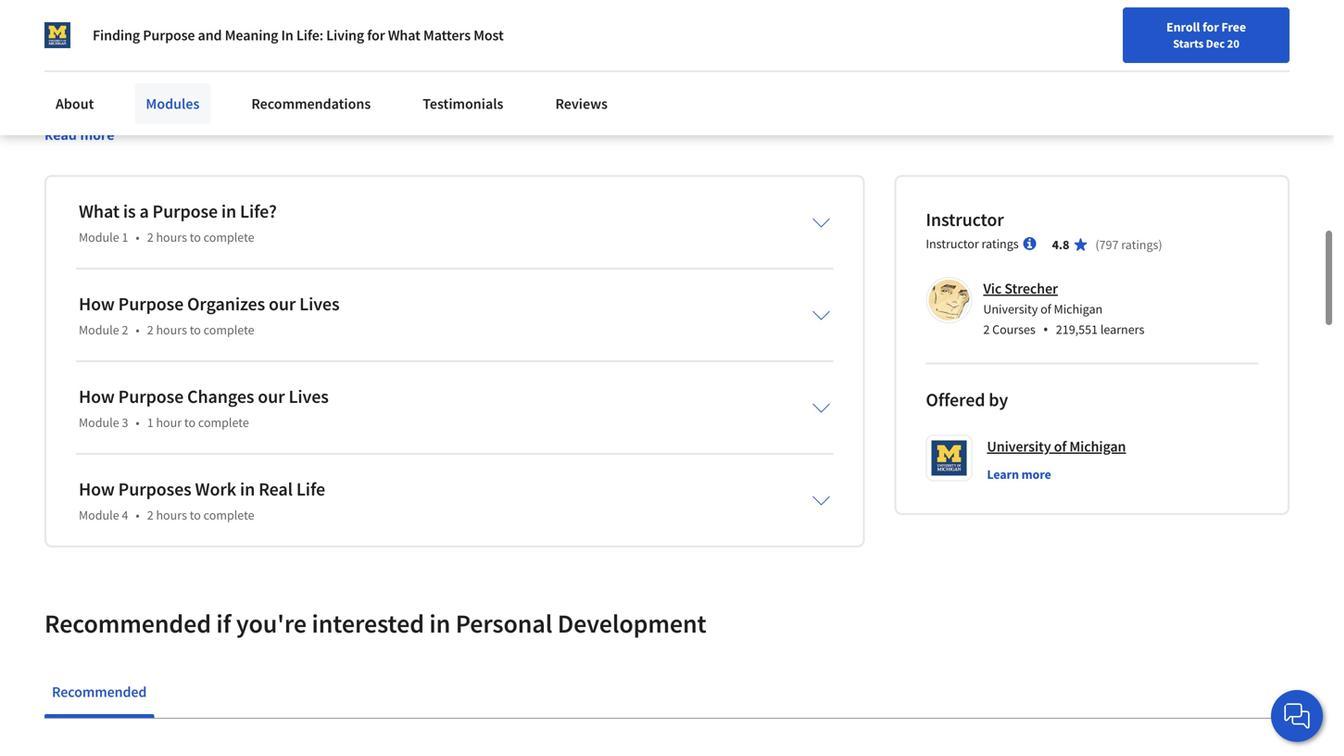 Task type: describe. For each thing, give the bounding box(es) containing it.
1 vertical spatial how
[[96, 302, 122, 320]]

instructor ratings
[[926, 236, 1019, 252]]

modules link
[[135, 83, 211, 124]]

learning
[[443, 380, 492, 398]]

lives for how purpose changes our lives
[[289, 385, 329, 409]]

is up "affects"
[[348, 283, 358, 301]]

1 are from the left
[[67, 380, 87, 398]]

1 vertical spatial michigan
[[1070, 438, 1127, 456]]

0 vertical spatial finding
[[93, 26, 140, 44]]

hour
[[156, 415, 182, 431]]

life?
[[240, 200, 277, 223]]

by
[[44, 263, 59, 281]]

1 vertical spatial finding
[[593, 108, 635, 125]]

role
[[485, 88, 509, 106]]

coursera image
[[22, 15, 140, 45]]

historical
[[253, 108, 308, 125]]

read
[[44, 126, 77, 144]]

purpose for and
[[143, 26, 195, 44]]

how for how purpose changes our lives
[[79, 385, 115, 409]]

module inside what is a purpose in life? module 1 • 2 hours to complete
[[79, 229, 119, 246]]

module inside the how purposes work in real life module 4 • 2 hours to complete
[[79, 507, 119, 524]]

0 vertical spatial that
[[134, 283, 158, 301]]

)
[[1159, 237, 1163, 253]]

0 vertical spatial matters
[[424, 26, 471, 44]]

219,551
[[1057, 321, 1098, 338]]

purpose down "the
[[620, 341, 671, 359]]

build
[[438, 205, 468, 223]]

strong
[[216, 283, 255, 301]]

recommended button
[[44, 670, 154, 715]]

every
[[674, 341, 707, 359]]

able
[[78, 322, 104, 339]]

1 vertical spatial course!
[[652, 380, 696, 398]]

day,
[[658, 205, 683, 223]]

0 vertical spatial meaning
[[225, 26, 278, 44]]

purpose up live in the top of the page
[[635, 88, 686, 106]]

0 vertical spatial course!
[[567, 225, 611, 242]]

purpose down strong
[[233, 302, 283, 320]]

0 horizontal spatial ratings
[[982, 236, 1019, 252]]

courses
[[993, 321, 1036, 338]]

• for organizes
[[136, 322, 140, 339]]

connected
[[507, 341, 570, 359]]

to down figures
[[317, 127, 329, 145]]

this up become on the left
[[435, 322, 457, 339]]

to inside how purpose changes our lives module 3 • 1 hour to complete
[[184, 415, 196, 431]]

life
[[296, 478, 325, 501]]

interested
[[312, 608, 424, 640]]

what inside what is a purpose in life? module 1 • 2 hours to complete
[[79, 200, 120, 223]]

4
[[122, 507, 128, 524]]

hear
[[189, 108, 217, 125]]

in inside what is a purpose in life? module 1 • 2 hours to complete
[[221, 200, 237, 223]]

how for how purpose organizes our lives
[[79, 293, 115, 316]]

live
[[666, 127, 687, 145]]

1 horizontal spatial so
[[687, 205, 701, 223]]

0 vertical spatial what
[[439, 127, 469, 145]]

3
[[122, 415, 128, 431]]

most
[[523, 127, 554, 145]]

added
[[81, 186, 119, 203]]

more for learn more
[[1022, 466, 1052, 483]]

1 vertical spatial that
[[137, 380, 161, 398]]

complete inside what is a purpose in life? module 1 • 2 hours to complete
[[204, 229, 255, 246]]

20
[[1228, 36, 1240, 51]]

0 vertical spatial living
[[715, 88, 747, 106]]

science,
[[230, 88, 278, 106]]

bring
[[44, 225, 76, 242]]

to inside how purpose organizes our lives module 2 • 2 hours to complete
[[190, 322, 201, 339]]

1 vertical spatial well-
[[390, 302, 419, 320]]

• inside the how purposes work in real life module 4 • 2 hours to complete
[[136, 507, 140, 524]]

both
[[527, 88, 555, 106]]

for inside the enroll for free starts dec 20
[[1203, 19, 1220, 35]]

2 we from the left
[[248, 380, 267, 398]]

this
[[685, 186, 710, 203]]

0 vertical spatial finding
[[559, 88, 601, 106]]

in left personal on the bottom of the page
[[430, 608, 451, 640]]

throughout
[[554, 380, 624, 398]]

0 vertical spatial help
[[333, 127, 359, 145]]

play
[[446, 88, 471, 106]]

purpose for changes
[[118, 385, 184, 409]]

life,
[[44, 127, 66, 145]]

complete inside the how purposes work in real life module 4 • 2 hours to complete
[[204, 507, 255, 524]]

4.
[[44, 341, 55, 359]]

most
[[474, 26, 504, 44]]

1 vertical spatial finding
[[120, 54, 164, 72]]

1 vertical spatial can
[[730, 205, 751, 223]]

1 vertical spatial life:
[[318, 54, 343, 72]]

this right throughout
[[627, 380, 649, 398]]

access,
[[376, 186, 418, 203]]

creating
[[562, 322, 611, 339]]

through
[[150, 127, 199, 145]]

0 vertical spatial will
[[165, 108, 185, 125]]

a inside what is a purpose in life? module 1 • 2 hours to complete
[[139, 200, 149, 223]]

to up the personal
[[107, 322, 119, 339]]

0 vertical spatial living
[[326, 26, 364, 44]]

0 horizontal spatial life
[[280, 322, 299, 339]]

modules
[[146, 95, 200, 113]]

vic
[[984, 280, 1002, 298]]

1 inside how purpose changes our lives module 3 • 1 hour to complete
[[147, 415, 154, 431]]

3.
[[44, 322, 55, 339]]

1 vertical spatial what
[[406, 54, 437, 72]]

your up skills
[[249, 322, 277, 339]]

module inside how purpose changes our lives module 3 • 1 hour to complete
[[79, 415, 119, 431]]

instructor for instructor ratings
[[926, 236, 980, 252]]

in left week
[[466, 225, 477, 242]]

0 vertical spatial what
[[388, 26, 421, 44]]

( 797 ratings )
[[1096, 237, 1163, 253]]

0 horizontal spatial an
[[62, 186, 77, 203]]

mobile
[[145, 205, 187, 223]]

about
[[451, 108, 487, 125]]

0 vertical spatial self-
[[125, 302, 151, 320]]

become
[[401, 341, 449, 359]]

real
[[259, 478, 293, 501]]

hours for work
[[156, 507, 187, 524]]

each
[[626, 205, 655, 223]]

your up day.
[[723, 322, 750, 339]]

your down groundbreaking
[[79, 225, 107, 242]]

if
[[216, 608, 231, 640]]

you up hour
[[164, 380, 187, 398]]

1 horizontal spatial help
[[382, 205, 408, 223]]

day.
[[710, 341, 736, 359]]

this down 'welcome'
[[59, 88, 81, 106]]

complete inside how purpose changes our lives module 3 • 1 hour to complete
[[198, 415, 249, 431]]

1 horizontal spatial course,
[[154, 263, 198, 281]]

your right both
[[604, 88, 632, 106]]

• for changes
[[136, 415, 140, 431]]

enroll for free starts dec 20
[[1167, 19, 1247, 51]]

life).
[[754, 322, 779, 339]]

to down mobile in the top left of the page
[[164, 225, 177, 242]]

4.8
[[1053, 237, 1070, 253]]

797
[[1100, 237, 1119, 253]]

practice
[[378, 88, 426, 106]]

1 vertical spatial self-
[[302, 341, 327, 359]]

recommendations link
[[240, 83, 382, 124]]

1 vertical spatial meaning
[[247, 54, 300, 72]]

designed
[[308, 205, 363, 223]]

1 horizontal spatial life.
[[114, 108, 136, 125]]

in up the positively
[[312, 283, 323, 301]]

purpose inside what is a purpose in life? module 1 • 2 hours to complete
[[153, 200, 218, 223]]

university inside "university of michigan" link
[[988, 438, 1052, 456]]

welcome to finding purpose and meaning in life: living for what matters most!
[[44, 54, 528, 72]]

recommendations
[[252, 95, 371, 113]]

1 vertical spatial the
[[544, 225, 564, 242]]

apply
[[59, 341, 93, 359]]

most!
[[491, 54, 525, 72]]

recommended for recommended if you're interested in personal development
[[44, 608, 211, 640]]

1 vertical spatial living
[[346, 54, 381, 72]]

michigan inside vic strecher university of michigan 2 courses • 219,551 learners
[[1054, 301, 1103, 318]]

figures
[[311, 108, 353, 125]]

self
[[140, 225, 161, 242]]

into
[[599, 205, 623, 223]]

in inside the how purposes work in real life module 4 • 2 hours to complete
[[240, 478, 255, 501]]

0 vertical spatial the
[[561, 186, 581, 203]]

strecher
[[1005, 280, 1058, 298]]

to down access,
[[366, 205, 379, 223]]

your down creating
[[589, 341, 617, 359]]

to left hearing at the bottom of page
[[351, 380, 364, 398]]

look
[[271, 380, 296, 398]]

know
[[59, 302, 93, 320]]

information
[[391, 225, 463, 242]]

about link
[[44, 83, 105, 124]]

instructor for instructor
[[926, 208, 1004, 231]]

vic strecher university of michigan 2 courses • 219,551 learners
[[984, 280, 1145, 339]]

what is a purpose in life? module 1 • 2 hours to complete
[[79, 200, 277, 246]]

you left find
[[363, 127, 385, 145]]

module inside how purpose organizes our lives module 2 • 2 hours to complete
[[79, 322, 119, 339]]

1 vertical spatial matters
[[441, 54, 488, 72]]

purpose up the positively
[[258, 283, 309, 301]]

you're
[[236, 608, 307, 640]]

desktop
[[216, 205, 265, 223]]

free
[[1222, 19, 1247, 35]]

recommended for recommended
[[52, 683, 147, 702]]

testimonials link
[[412, 83, 515, 124]]

you down 'reviews' link
[[573, 127, 595, 145]]



Task type: locate. For each thing, give the bounding box(es) containing it.
1 vertical spatial help
[[382, 205, 408, 223]]

university of michigan
[[988, 438, 1127, 456]]

1 vertical spatial university
[[988, 438, 1052, 456]]

how down apply
[[79, 385, 115, 409]]

will:
[[227, 263, 250, 281]]

is up best
[[123, 200, 136, 223]]

journeys
[[522, 108, 574, 125]]

2 vertical spatial more
[[1022, 466, 1052, 483]]

chat with us image
[[1283, 702, 1313, 731]]

• for university
[[1044, 320, 1049, 339]]

be
[[59, 322, 74, 339]]

the down rhythm
[[544, 225, 564, 242]]

complete inside how purpose organizes our lives module 2 • 2 hours to complete
[[204, 322, 255, 339]]

0 vertical spatial course,
[[85, 88, 129, 106]]

learn
[[988, 466, 1020, 483]]

the
[[561, 186, 581, 203], [544, 225, 564, 242], [63, 263, 83, 281]]

1 horizontal spatial will
[[165, 108, 185, 125]]

1 vertical spatial life.
[[44, 147, 66, 164]]

(
[[1096, 237, 1100, 253]]

1 horizontal spatial well-
[[551, 283, 580, 301]]

1 vertical spatial course,
[[154, 263, 198, 281]]

0 horizontal spatial well-
[[390, 302, 419, 320]]

in inside in this course, you'll learn how science, philosophy and practice all play a role in both finding your purpose and living a purposeful life. you will hear from historical figures and individuals about their journeys to finding and living a purposeful life, and will walk through different exercises to help you find out what matters most to you so you can live a purposeful life. as an added benefit, you will also have complimentary access, for a period of time, to the purposeful app. this groundbreaking mobile and desktop app is designed to help you build a purposeful rhythm into each day, so you can bring your best self to what matters most. look for more information in week 1 of the course! by the end of this course, you will: 1. understand that having a strong purpose in life is an essential element of human well-being. 2. know how self-transcending purpose positively affects well-being. 3. be able to create a purpose for your life (don't be intimidated, this is different from creating "the purpose" for your life). 4. apply personal approaches and skills to self-change and become and stay connected to your purpose every day. we are thrilled that you are here! we look forward to hearing and learning from you throughout this course!
[[44, 88, 56, 106]]

2 horizontal spatial 1
[[517, 225, 525, 242]]

meaning down finding purpose and meaning in life: living for what matters most
[[247, 54, 300, 72]]

app.
[[654, 186, 682, 203]]

1 horizontal spatial in
[[281, 26, 294, 44]]

our inside how purpose changes our lives module 3 • 1 hour to complete
[[258, 385, 285, 409]]

read more button
[[44, 125, 114, 145]]

1 module from the top
[[79, 229, 119, 246]]

reviews
[[556, 95, 608, 113]]

be
[[340, 322, 356, 339]]

1 horizontal spatial matters
[[472, 127, 519, 145]]

0 horizontal spatial being.
[[419, 302, 456, 320]]

0 horizontal spatial different
[[202, 127, 254, 145]]

0 vertical spatial hours
[[156, 229, 187, 246]]

complete
[[204, 229, 255, 246], [204, 322, 255, 339], [198, 415, 249, 431], [204, 507, 255, 524]]

• left self
[[136, 229, 140, 246]]

collection element
[[44, 720, 1290, 754]]

1 horizontal spatial how
[[201, 88, 227, 106]]

1 horizontal spatial life
[[327, 283, 345, 301]]

life
[[327, 283, 345, 301], [280, 322, 299, 339]]

1 horizontal spatial can
[[730, 205, 751, 223]]

hours inside what is a purpose in life? module 1 • 2 hours to complete
[[156, 229, 187, 246]]

offered by
[[926, 389, 1009, 412]]

module
[[79, 229, 119, 246], [79, 322, 119, 339], [79, 415, 119, 431], [79, 507, 119, 524]]

your
[[604, 88, 632, 106], [79, 225, 107, 242], [249, 322, 277, 339], [723, 322, 750, 339], [589, 341, 617, 359]]

more down the "designed"
[[355, 225, 387, 242]]

from up connected
[[529, 322, 559, 339]]

all
[[429, 88, 443, 106]]

to inside the how purposes work in real life module 4 • 2 hours to complete
[[190, 507, 201, 524]]

0 vertical spatial being.
[[580, 283, 617, 301]]

0 horizontal spatial from
[[220, 108, 250, 125]]

purpose down transcending
[[174, 322, 225, 339]]

an right as
[[62, 186, 77, 203]]

life: up the philosophy
[[318, 54, 343, 72]]

our right here!
[[258, 385, 285, 409]]

purposes
[[118, 478, 192, 501]]

this down self
[[128, 263, 150, 281]]

of
[[496, 186, 509, 203], [528, 225, 540, 242], [113, 263, 125, 281], [489, 283, 502, 301], [1041, 301, 1052, 318], [1055, 438, 1067, 456]]

instructor up vic strecher "image"
[[926, 236, 980, 252]]

of inside vic strecher university of michigan 2 courses • 219,551 learners
[[1041, 301, 1052, 318]]

thrilled
[[90, 380, 133, 398]]

• right the 3
[[136, 415, 140, 431]]

our for changes
[[258, 385, 285, 409]]

will
[[165, 108, 185, 125], [96, 127, 116, 145], [198, 186, 218, 203]]

0 vertical spatial different
[[202, 127, 254, 145]]

as
[[44, 186, 59, 203]]

to down transcending
[[190, 322, 201, 339]]

how for how purposes work in real life
[[79, 478, 115, 501]]

element
[[436, 283, 486, 301]]

lives inside how purpose organizes our lives module 2 • 2 hours to complete
[[300, 293, 340, 316]]

you down connected
[[529, 380, 551, 398]]

to down the 'work'
[[190, 507, 201, 524]]

hours inside the how purposes work in real life module 4 • 2 hours to complete
[[156, 507, 187, 524]]

how up able
[[79, 293, 115, 316]]

3 module from the top
[[79, 415, 119, 431]]

1 vertical spatial recommended
[[52, 683, 147, 702]]

our up skills
[[269, 293, 296, 316]]

development
[[558, 608, 707, 640]]

instructor
[[926, 208, 1004, 231], [926, 236, 980, 252]]

skills
[[253, 341, 282, 359]]

2 vertical spatial hours
[[156, 507, 187, 524]]

life up the positively
[[327, 283, 345, 301]]

how purpose changes our lives module 3 • 1 hour to complete
[[79, 385, 329, 431]]

0 horizontal spatial can
[[642, 127, 663, 145]]

help down figures
[[333, 127, 359, 145]]

that right thrilled
[[137, 380, 161, 398]]

0 vertical spatial in
[[281, 26, 294, 44]]

2 horizontal spatial will
[[198, 186, 218, 203]]

are left here!
[[190, 380, 210, 398]]

living up practice at the left of page
[[346, 54, 381, 72]]

university inside vic strecher university of michigan 2 courses • 219,551 learners
[[984, 301, 1038, 318]]

1 we from the left
[[44, 380, 64, 398]]

• inside how purpose changes our lives module 3 • 1 hour to complete
[[136, 415, 140, 431]]

vic strecher link
[[984, 280, 1058, 298]]

0 horizontal spatial so
[[598, 127, 612, 145]]

2 inside what is a purpose in life? module 1 • 2 hours to complete
[[147, 229, 154, 246]]

recommended
[[44, 608, 211, 640], [52, 683, 147, 702]]

self- down '(don't' at the left top
[[302, 341, 327, 359]]

1 horizontal spatial we
[[248, 380, 267, 398]]

1 vertical spatial will
[[96, 127, 116, 145]]

have
[[249, 186, 278, 203]]

different up stay
[[473, 322, 526, 339]]

being. down element in the top left of the page
[[419, 302, 456, 320]]

ratings right 797 on the top of the page
[[1122, 237, 1159, 253]]

1 vertical spatial matters
[[213, 225, 261, 242]]

more for read more
[[80, 126, 114, 144]]

2 vertical spatial what
[[79, 200, 120, 223]]

1 horizontal spatial course!
[[652, 380, 696, 398]]

• inside how purpose organizes our lives module 2 • 2 hours to complete
[[136, 322, 140, 339]]

philosophy
[[281, 88, 348, 106]]

what up practice at the left of page
[[388, 26, 421, 44]]

1 vertical spatial hours
[[156, 322, 187, 339]]

learn more button
[[988, 466, 1052, 484]]

0 horizontal spatial what
[[180, 225, 210, 242]]

• inside what is a purpose in life? module 1 • 2 hours to complete
[[136, 229, 140, 246]]

you up information
[[412, 205, 434, 223]]

and
[[198, 26, 222, 44], [221, 54, 244, 72], [351, 88, 375, 106], [689, 88, 712, 106], [356, 108, 379, 125], [639, 108, 662, 125], [69, 127, 92, 145], [190, 205, 213, 223], [227, 341, 250, 359], [374, 341, 397, 359], [453, 341, 476, 359], [416, 380, 440, 398]]

0 vertical spatial how
[[201, 88, 227, 106]]

we down 4.
[[44, 380, 64, 398]]

"the
[[614, 322, 639, 339]]

meaning
[[225, 26, 278, 44], [247, 54, 300, 72]]

our
[[269, 293, 296, 316], [258, 385, 285, 409]]

0 vertical spatial recommended
[[44, 608, 211, 640]]

0 horizontal spatial how
[[96, 302, 122, 320]]

0 horizontal spatial living
[[665, 108, 697, 125]]

0 horizontal spatial course!
[[567, 225, 611, 242]]

1 vertical spatial lives
[[289, 385, 329, 409]]

1 inside in this course, you'll learn how science, philosophy and practice all play a role in both finding your purpose and living a purposeful life. you will hear from historical figures and individuals about their journeys to finding and living a purposeful life, and will walk through different exercises to help you find out what matters most to you so you can live a purposeful life. as an added benefit, you will also have complimentary access, for a period of time, to the purposeful app. this groundbreaking mobile and desktop app is designed to help you build a purposeful rhythm into each day, so you can bring your best self to what matters most. look for more information in week 1 of the course! by the end of this course, you will: 1. understand that having a strong purpose in life is an essential element of human well-being. 2. know how self-transcending purpose positively affects well-being. 3. be able to create a purpose for your life (don't be intimidated, this is different from creating "the purpose" for your life). 4. apply personal approaches and skills to self-change and become and stay connected to your purpose every day. we are thrilled that you are here! we look forward to hearing and learning from you throughout this course!
[[517, 225, 525, 242]]

to down creating
[[574, 341, 586, 359]]

0 horizontal spatial life.
[[44, 147, 66, 164]]

help
[[333, 127, 359, 145], [382, 205, 408, 223]]

0 horizontal spatial in
[[44, 88, 56, 106]]

2 vertical spatial how
[[79, 478, 115, 501]]

0 vertical spatial well-
[[551, 283, 580, 301]]

personal
[[456, 608, 553, 640]]

how purpose organizes our lives module 2 • 2 hours to complete
[[79, 293, 340, 339]]

university of michigan image
[[44, 22, 70, 48]]

1 horizontal spatial being.
[[580, 283, 617, 301]]

how down understand
[[96, 302, 122, 320]]

1 vertical spatial in
[[44, 88, 56, 106]]

our for organizes
[[269, 293, 296, 316]]

is down element in the top left of the page
[[460, 322, 470, 339]]

here!
[[213, 380, 245, 398]]

1 horizontal spatial an
[[361, 283, 376, 301]]

lives down change
[[289, 385, 329, 409]]

time,
[[512, 186, 542, 203]]

how up hear
[[201, 88, 227, 106]]

purposeful
[[585, 186, 651, 203]]

1 left hour
[[147, 415, 154, 431]]

the up rhythm
[[561, 186, 581, 203]]

to right time,
[[546, 186, 558, 203]]

university up learn more
[[988, 438, 1052, 456]]

0 vertical spatial university
[[984, 301, 1038, 318]]

1 vertical spatial different
[[473, 322, 526, 339]]

1 vertical spatial life
[[280, 322, 299, 339]]

from
[[220, 108, 250, 125], [529, 322, 559, 339], [496, 380, 525, 398]]

menu item
[[1000, 19, 1120, 79]]

finding right journeys
[[593, 108, 635, 125]]

module left 4 at left
[[79, 507, 119, 524]]

understand
[[59, 283, 131, 301]]

more left walk at the top left of the page
[[80, 126, 114, 144]]

our inside how purpose organizes our lives module 2 • 2 hours to complete
[[269, 293, 296, 316]]

0 horizontal spatial help
[[333, 127, 359, 145]]

more inside in this course, you'll learn how science, philosophy and practice all play a role in both finding your purpose and living a purposeful life. you will hear from historical figures and individuals about their journeys to finding and living a purposeful life, and will walk through different exercises to help you find out what matters most to you so you can live a purposeful life. as an added benefit, you will also have complimentary access, for a period of time, to the purposeful app. this groundbreaking mobile and desktop app is designed to help you build a purposeful rhythm into each day, so you can bring your best self to what matters most. look for more information in week 1 of the course! by the end of this course, you will: 1. understand that having a strong purpose in life is an essential element of human well-being. 2. know how self-transcending purpose positively affects well-being. 3. be able to create a purpose for your life (don't be intimidated, this is different from creating "the purpose" for your life). 4. apply personal approaches and skills to self-change and become and stay connected to your purpose every day. we are thrilled that you are here! we look forward to hearing and learning from you throughout this course!
[[355, 225, 387, 242]]

well- down essential
[[390, 302, 419, 320]]

from right "learning"
[[496, 380, 525, 398]]

purpose inside how purpose organizes our lives module 2 • 2 hours to complete
[[118, 293, 184, 316]]

1 vertical spatial living
[[665, 108, 697, 125]]

lives inside how purpose changes our lives module 3 • 1 hour to complete
[[289, 385, 329, 409]]

3 hours from the top
[[156, 507, 187, 524]]

you left will:
[[201, 263, 223, 281]]

testimonials
[[423, 95, 504, 113]]

will up through
[[165, 108, 185, 125]]

matters up the play
[[441, 54, 488, 72]]

2 instructor from the top
[[926, 236, 980, 252]]

approaches
[[152, 341, 224, 359]]

human
[[505, 283, 548, 301]]

best
[[110, 225, 136, 242]]

university up courses
[[984, 301, 1038, 318]]

how inside how purpose organizes our lives module 2 • 2 hours to complete
[[79, 293, 115, 316]]

1 vertical spatial instructor
[[926, 236, 980, 252]]

are
[[67, 380, 87, 398], [190, 380, 210, 398]]

1 vertical spatial more
[[355, 225, 387, 242]]

a
[[475, 88, 482, 106], [750, 88, 757, 106], [700, 108, 707, 125], [690, 127, 697, 145], [443, 186, 450, 203], [139, 200, 149, 223], [471, 205, 479, 223], [205, 283, 212, 301], [164, 322, 171, 339]]

an up "affects"
[[361, 283, 376, 301]]

life. up walk at the top left of the page
[[114, 108, 136, 125]]

walk
[[119, 127, 147, 145]]

1 vertical spatial from
[[529, 322, 559, 339]]

2 inside the how purposes work in real life module 4 • 2 hours to complete
[[147, 507, 154, 524]]

you
[[139, 108, 162, 125]]

2 inside vic strecher university of michigan 2 courses • 219,551 learners
[[984, 321, 990, 338]]

self- up create
[[125, 302, 151, 320]]

purpose
[[143, 26, 195, 44], [167, 54, 218, 72], [153, 200, 218, 223], [118, 293, 184, 316], [118, 385, 184, 409]]

2 vertical spatial from
[[496, 380, 525, 398]]

complete down the 'work'
[[204, 507, 255, 524]]

1 horizontal spatial 1
[[147, 415, 154, 431]]

how purposes work in real life module 4 • 2 hours to complete
[[79, 478, 325, 524]]

more right learn
[[1022, 466, 1052, 483]]

0 vertical spatial instructor
[[926, 208, 1004, 231]]

app
[[268, 205, 292, 223]]

1 horizontal spatial ratings
[[1122, 237, 1159, 253]]

you left live in the top of the page
[[616, 127, 638, 145]]

help down access,
[[382, 205, 408, 223]]

learners
[[1101, 321, 1145, 338]]

stay
[[479, 341, 504, 359]]

module down groundbreaking
[[79, 229, 119, 246]]

you'll
[[132, 88, 163, 106]]

so down this
[[687, 205, 701, 223]]

1 how from the top
[[79, 293, 115, 316]]

life up skills
[[280, 322, 299, 339]]

affects
[[347, 302, 387, 320]]

lives up '(don't' at the left top
[[300, 293, 340, 316]]

in down finding purpose and meaning in life: living for what matters most
[[303, 54, 315, 72]]

to down journeys
[[557, 127, 569, 145]]

None search field
[[264, 12, 570, 49]]

2 module from the top
[[79, 322, 119, 339]]

hours for a
[[156, 229, 187, 246]]

hours inside how purpose organizes our lives module 2 • 2 hours to complete
[[156, 322, 187, 339]]

0 horizontal spatial we
[[44, 380, 64, 398]]

1 vertical spatial what
[[180, 225, 210, 242]]

recommended inside button
[[52, 683, 147, 702]]

finding
[[559, 88, 601, 106], [593, 108, 635, 125]]

0 vertical spatial so
[[598, 127, 612, 145]]

3 how from the top
[[79, 478, 115, 501]]

will left also
[[198, 186, 218, 203]]

lives for how purpose organizes our lives
[[300, 293, 340, 316]]

1 horizontal spatial more
[[355, 225, 387, 242]]

0 vertical spatial michigan
[[1054, 301, 1103, 318]]

how inside how purpose changes our lives module 3 • 1 hour to complete
[[79, 385, 115, 409]]

1 instructor from the top
[[926, 208, 1004, 231]]

2 vertical spatial will
[[198, 186, 218, 203]]

to right 'welcome'
[[104, 54, 116, 72]]

1 right week
[[517, 225, 525, 242]]

most.
[[264, 225, 298, 242]]

0 vertical spatial an
[[62, 186, 77, 203]]

purpose inside how purpose changes our lives module 3 • 1 hour to complete
[[118, 385, 184, 409]]

1 inside what is a purpose in life? module 1 • 2 hours to complete
[[122, 229, 128, 246]]

vic strecher image
[[929, 280, 970, 321]]

complete down "desktop"
[[204, 229, 255, 246]]

meaning up welcome to finding purpose and meaning in life: living for what matters most!
[[225, 26, 278, 44]]

you down this
[[704, 205, 726, 223]]

to right skills
[[286, 341, 298, 359]]

course! down rhythm
[[567, 225, 611, 242]]

university of michigan link
[[988, 435, 1127, 458]]

2 vertical spatial the
[[63, 263, 83, 281]]

groundbreaking
[[44, 205, 142, 223]]

essential
[[380, 283, 433, 301]]

find
[[388, 127, 412, 145]]

individuals
[[383, 108, 448, 125]]

reviews link
[[545, 83, 619, 124]]

what up best
[[79, 200, 120, 223]]

that left having
[[134, 283, 158, 301]]

starts
[[1174, 36, 1204, 51]]

1 vertical spatial so
[[687, 205, 701, 223]]

self-
[[125, 302, 151, 320], [302, 341, 327, 359]]

1 horizontal spatial from
[[496, 380, 525, 398]]

out
[[415, 127, 436, 145]]

0 vertical spatial life
[[327, 283, 345, 301]]

to right journeys
[[577, 108, 590, 125]]

instructor up "instructor ratings"
[[926, 208, 1004, 231]]

• up the personal
[[136, 322, 140, 339]]

in right 'role'
[[512, 88, 524, 106]]

0 horizontal spatial course,
[[85, 88, 129, 106]]

welcome
[[44, 54, 100, 72]]

how inside the how purposes work in real life module 4 • 2 hours to complete
[[79, 478, 115, 501]]

matters left "most"
[[424, 26, 471, 44]]

the right 'by'
[[63, 263, 83, 281]]

1 vertical spatial being.
[[419, 302, 456, 320]]

can left live in the top of the page
[[642, 127, 663, 145]]

in up welcome to finding purpose and meaning in life: living for what matters most!
[[281, 26, 294, 44]]

• inside vic strecher university of michigan 2 courses • 219,551 learners
[[1044, 320, 1049, 339]]

is right app
[[295, 205, 304, 223]]

matters
[[424, 26, 471, 44], [441, 54, 488, 72]]

1 hours from the top
[[156, 229, 187, 246]]

you up mobile in the top left of the page
[[172, 186, 194, 203]]

0 horizontal spatial self-
[[125, 302, 151, 320]]

to inside what is a purpose in life? module 1 • 2 hours to complete
[[190, 229, 201, 246]]

• right 4 at left
[[136, 507, 140, 524]]

exercises
[[258, 127, 314, 145]]

we left look
[[248, 380, 267, 398]]

course, up having
[[154, 263, 198, 281]]

intimidated,
[[359, 322, 432, 339]]

4 module from the top
[[79, 507, 119, 524]]

2 are from the left
[[190, 380, 210, 398]]

1 horizontal spatial what
[[439, 127, 469, 145]]

will left walk at the top left of the page
[[96, 127, 116, 145]]

2 how from the top
[[79, 385, 115, 409]]

0 horizontal spatial 1
[[122, 229, 128, 246]]

hours down mobile in the top left of the page
[[156, 229, 187, 246]]

0 vertical spatial matters
[[472, 127, 519, 145]]

an
[[62, 186, 77, 203], [361, 283, 376, 301]]

0 vertical spatial life:
[[297, 26, 324, 44]]

1 horizontal spatial different
[[473, 322, 526, 339]]

finding purpose and meaning in life: living for what matters most
[[93, 26, 504, 44]]

in
[[303, 54, 315, 72], [512, 88, 524, 106], [221, 200, 237, 223], [466, 225, 477, 242], [312, 283, 323, 301], [240, 478, 255, 501], [430, 608, 451, 640]]

is inside what is a purpose in life? module 1 • 2 hours to complete
[[123, 200, 136, 223]]

from down science,
[[220, 108, 250, 125]]

purpose for organizes
[[118, 293, 184, 316]]

are left thrilled
[[67, 380, 87, 398]]

living
[[326, 26, 364, 44], [346, 54, 381, 72]]

organizes
[[187, 293, 265, 316]]

2 hours from the top
[[156, 322, 187, 339]]

0 vertical spatial more
[[80, 126, 114, 144]]

also
[[221, 186, 245, 203]]

matters down "desktop"
[[213, 225, 261, 242]]

offered
[[926, 389, 986, 412]]

0 vertical spatial can
[[642, 127, 663, 145]]

we
[[44, 380, 64, 398], [248, 380, 267, 398]]

• left 219,551
[[1044, 320, 1049, 339]]

finding
[[93, 26, 140, 44], [120, 54, 164, 72]]

0 horizontal spatial matters
[[213, 225, 261, 242]]

in up life,
[[44, 88, 56, 106]]

complete down organizes
[[204, 322, 255, 339]]



Task type: vqa. For each thing, say whether or not it's contained in the screenshot.
third · from left
no



